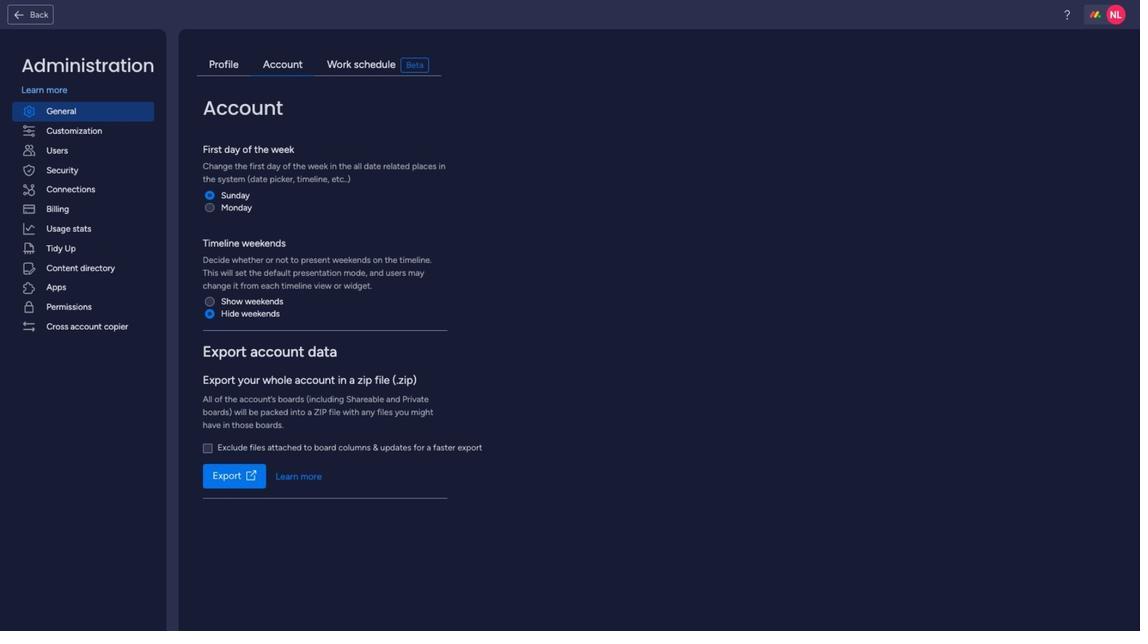 Task type: vqa. For each thing, say whether or not it's contained in the screenshot.
and for When date arrives   and only if status is something notify someone
no



Task type: describe. For each thing, give the bounding box(es) containing it.
back to workspace image
[[13, 9, 25, 21]]

noah lott image
[[1107, 5, 1127, 24]]

v2 export image
[[247, 471, 256, 481]]



Task type: locate. For each thing, give the bounding box(es) containing it.
help image
[[1062, 9, 1074, 21]]



